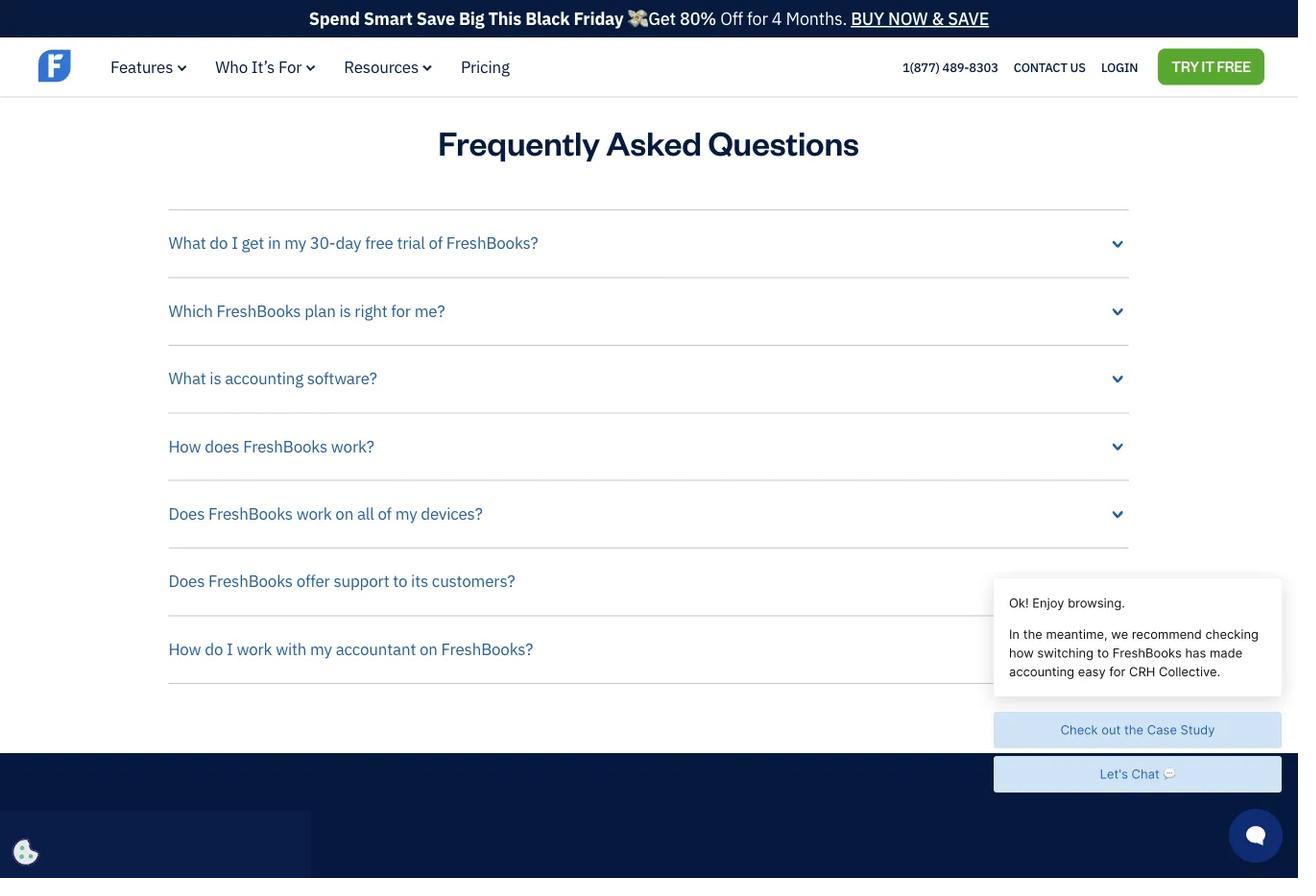 Task type: vqa. For each thing, say whether or not it's contained in the screenshot.
"Try it free for 30 Days. No credit card required. Cancel anytime."
no



Task type: locate. For each thing, give the bounding box(es) containing it.
2 does from the top
[[169, 570, 205, 591]]

how for how do i work with my accountant on freshbooks?
[[169, 638, 201, 659]]

on left the "all"
[[336, 503, 354, 524]]

my right with
[[310, 638, 332, 659]]

what for what is accounting software?
[[169, 367, 206, 389]]

do for what
[[210, 232, 228, 253]]

offer
[[297, 570, 330, 591]]

what
[[169, 232, 206, 253], [169, 367, 206, 389]]

work
[[297, 503, 332, 524], [237, 638, 272, 659]]

0 vertical spatial is
[[340, 300, 351, 321]]

freshbooks for offer
[[209, 570, 293, 591]]

customers?
[[432, 570, 515, 591]]

get
[[242, 232, 264, 253]]

do left with
[[205, 638, 223, 659]]

1(877) 489-8303 link
[[903, 59, 999, 75]]

0 vertical spatial on
[[336, 503, 354, 524]]

who
[[215, 56, 248, 77]]

freshbooks for work
[[209, 503, 293, 524]]

0 vertical spatial what
[[169, 232, 206, 253]]

0 vertical spatial work
[[297, 503, 332, 524]]

0 horizontal spatial my
[[285, 232, 307, 253]]

1 vertical spatial i
[[227, 638, 233, 659]]

0 vertical spatial my
[[285, 232, 307, 253]]

pricing link
[[461, 56, 510, 77]]

is
[[340, 300, 351, 321], [210, 367, 221, 389]]

1(877)
[[903, 59, 940, 75]]

1(877) 489-8303
[[903, 59, 999, 75]]

1 what from the top
[[169, 232, 206, 253]]

0 vertical spatial freshbooks?
[[447, 232, 539, 253]]

1 vertical spatial do
[[205, 638, 223, 659]]

1 horizontal spatial work
[[297, 503, 332, 524]]

freshbooks? right the trial
[[447, 232, 539, 253]]

of right the "all"
[[378, 503, 392, 524]]

1 vertical spatial does
[[169, 570, 205, 591]]

1 horizontal spatial for
[[747, 7, 768, 30]]

do left get
[[210, 232, 228, 253]]

freshbooks for plan
[[217, 300, 301, 321]]

freshbooks left plan
[[217, 300, 301, 321]]

on right accountant
[[420, 638, 438, 659]]

how for how does freshbooks work?
[[169, 435, 201, 456]]

try it free
[[1172, 57, 1252, 75]]

work left the "all"
[[297, 503, 332, 524]]

i left get
[[232, 232, 238, 253]]

is left accounting at left top
[[210, 367, 221, 389]]

1 vertical spatial is
[[210, 367, 221, 389]]

login
[[1102, 59, 1139, 75]]

1 vertical spatial work
[[237, 638, 272, 659]]

contact
[[1014, 59, 1068, 75]]

how
[[169, 435, 201, 456], [169, 638, 201, 659]]

1 horizontal spatial my
[[310, 638, 332, 659]]

do
[[210, 232, 228, 253], [205, 638, 223, 659]]

freshbooks logo image
[[38, 48, 187, 84]]

accounting
[[225, 367, 304, 389]]

on
[[336, 503, 354, 524], [420, 638, 438, 659]]

support
[[334, 570, 390, 591]]

does
[[169, 503, 205, 524], [169, 570, 205, 591]]

what left get
[[169, 232, 206, 253]]

freshbooks left offer
[[209, 570, 293, 591]]

for
[[279, 56, 302, 77]]

freshbooks
[[217, 300, 301, 321], [243, 435, 328, 456], [209, 503, 293, 524], [209, 570, 293, 591]]

freshbooks?
[[447, 232, 539, 253], [441, 638, 533, 659]]

80%
[[680, 7, 717, 30]]

for left me?
[[391, 300, 411, 321]]

2 vertical spatial my
[[310, 638, 332, 659]]

what down which on the top left of page
[[169, 367, 206, 389]]

buy
[[851, 7, 885, 30]]

1 does from the top
[[169, 503, 205, 524]]

to
[[393, 570, 408, 591]]

my right the "all"
[[396, 503, 417, 524]]

freshbooks? down customers?
[[441, 638, 533, 659]]

0 vertical spatial do
[[210, 232, 228, 253]]

how does freshbooks work?
[[169, 435, 374, 456]]

devices?
[[421, 503, 483, 524]]

2 what from the top
[[169, 367, 206, 389]]

of
[[429, 232, 443, 253], [378, 503, 392, 524]]

of right the trial
[[429, 232, 443, 253]]

features link
[[110, 56, 187, 77]]

1 vertical spatial what
[[169, 367, 206, 389]]

0 vertical spatial i
[[232, 232, 238, 253]]

is right plan
[[340, 300, 351, 321]]

which
[[169, 300, 213, 321]]

freshbooks down how does freshbooks work?
[[209, 503, 293, 524]]

1 how from the top
[[169, 435, 201, 456]]

2 horizontal spatial my
[[396, 503, 417, 524]]

work?
[[331, 435, 374, 456]]

my for 30-
[[285, 232, 307, 253]]

0 vertical spatial how
[[169, 435, 201, 456]]

2 how from the top
[[169, 638, 201, 659]]

i for get
[[232, 232, 238, 253]]

i left with
[[227, 638, 233, 659]]

1 vertical spatial of
[[378, 503, 392, 524]]

work left with
[[237, 638, 272, 659]]

trial
[[397, 232, 425, 253]]

does
[[205, 435, 240, 456]]

0 horizontal spatial for
[[391, 300, 411, 321]]

for
[[747, 7, 768, 30], [391, 300, 411, 321]]

save
[[417, 7, 455, 30]]

free
[[365, 232, 394, 253]]

does freshbooks offer support to its customers?
[[169, 570, 515, 591]]

1 horizontal spatial of
[[429, 232, 443, 253]]

1 vertical spatial how
[[169, 638, 201, 659]]

i
[[232, 232, 238, 253], [227, 638, 233, 659]]

my
[[285, 232, 307, 253], [396, 503, 417, 524], [310, 638, 332, 659]]

does for does freshbooks offer support to its customers?
[[169, 570, 205, 591]]

which freshbooks plan is right for me?
[[169, 300, 445, 321]]

4
[[772, 7, 782, 30]]

0 vertical spatial does
[[169, 503, 205, 524]]

for left 4 on the top of the page
[[747, 7, 768, 30]]

0 horizontal spatial on
[[336, 503, 354, 524]]

my right in
[[285, 232, 307, 253]]

1 vertical spatial on
[[420, 638, 438, 659]]

this
[[488, 7, 522, 30]]

months.
[[786, 7, 848, 30]]

asked
[[607, 121, 702, 164]]

software?
[[307, 367, 377, 389]]

free
[[1218, 57, 1252, 75]]

in
[[268, 232, 281, 253]]

1 vertical spatial my
[[396, 503, 417, 524]]

frequently asked questions
[[438, 121, 860, 164]]

1 vertical spatial for
[[391, 300, 411, 321]]



Task type: describe. For each thing, give the bounding box(es) containing it.
what is accounting software?
[[169, 367, 377, 389]]

questions
[[709, 121, 860, 164]]

8303
[[970, 59, 999, 75]]

friday
[[574, 7, 624, 30]]

489-
[[943, 59, 970, 75]]

me?
[[415, 300, 445, 321]]

1 vertical spatial freshbooks?
[[441, 638, 533, 659]]

freshbooks right does
[[243, 435, 328, 456]]

what for what do i get in my 30-day free trial of freshbooks?
[[169, 232, 206, 253]]

now
[[889, 7, 929, 30]]

try it free link
[[1159, 49, 1265, 85]]

how do i work with my accountant on freshbooks?
[[169, 638, 533, 659]]

accountant
[[336, 638, 416, 659]]

black
[[526, 7, 570, 30]]

spend smart save big this black friday 💸 get 80% off for 4 months. buy now & save
[[309, 7, 990, 30]]

save
[[948, 7, 990, 30]]

off
[[721, 7, 744, 30]]

buy now & save link
[[851, 7, 990, 30]]

0 vertical spatial of
[[429, 232, 443, 253]]

get
[[649, 7, 676, 30]]

cookie preferences image
[[12, 838, 40, 867]]

does freshbooks work on all of my devices?
[[169, 503, 483, 524]]

who it's for
[[215, 56, 302, 77]]

1 horizontal spatial on
[[420, 638, 438, 659]]

resources
[[344, 56, 419, 77]]

resources link
[[344, 56, 432, 77]]

spend
[[309, 7, 360, 30]]

frequently
[[438, 121, 600, 164]]

us
[[1071, 59, 1086, 75]]

what do i get in my 30-day free trial of freshbooks?
[[169, 232, 539, 253]]

its
[[411, 570, 428, 591]]

do for how
[[205, 638, 223, 659]]

plan
[[305, 300, 336, 321]]

0 horizontal spatial work
[[237, 638, 272, 659]]

features
[[110, 56, 173, 77]]

i for work
[[227, 638, 233, 659]]

try
[[1172, 57, 1200, 75]]

&
[[932, 7, 945, 30]]

1 horizontal spatial is
[[340, 300, 351, 321]]

0 horizontal spatial of
[[378, 503, 392, 524]]

contact us
[[1014, 59, 1086, 75]]

my for accountant
[[310, 638, 332, 659]]

0 vertical spatial for
[[747, 7, 768, 30]]

who it's for link
[[215, 56, 315, 77]]

right
[[355, 300, 388, 321]]

30-
[[310, 232, 336, 253]]

it
[[1202, 57, 1215, 75]]

login link
[[1102, 54, 1139, 79]]

day
[[336, 232, 362, 253]]

💸
[[628, 7, 645, 30]]

cookie consent banner dialog
[[14, 642, 303, 864]]

pricing
[[461, 56, 510, 77]]

smart
[[364, 7, 413, 30]]

contact us link
[[1014, 54, 1086, 79]]

0 horizontal spatial is
[[210, 367, 221, 389]]

with
[[276, 638, 307, 659]]

all
[[357, 503, 374, 524]]

it's
[[252, 56, 275, 77]]

does for does freshbooks work on all of my devices?
[[169, 503, 205, 524]]

big
[[459, 7, 485, 30]]



